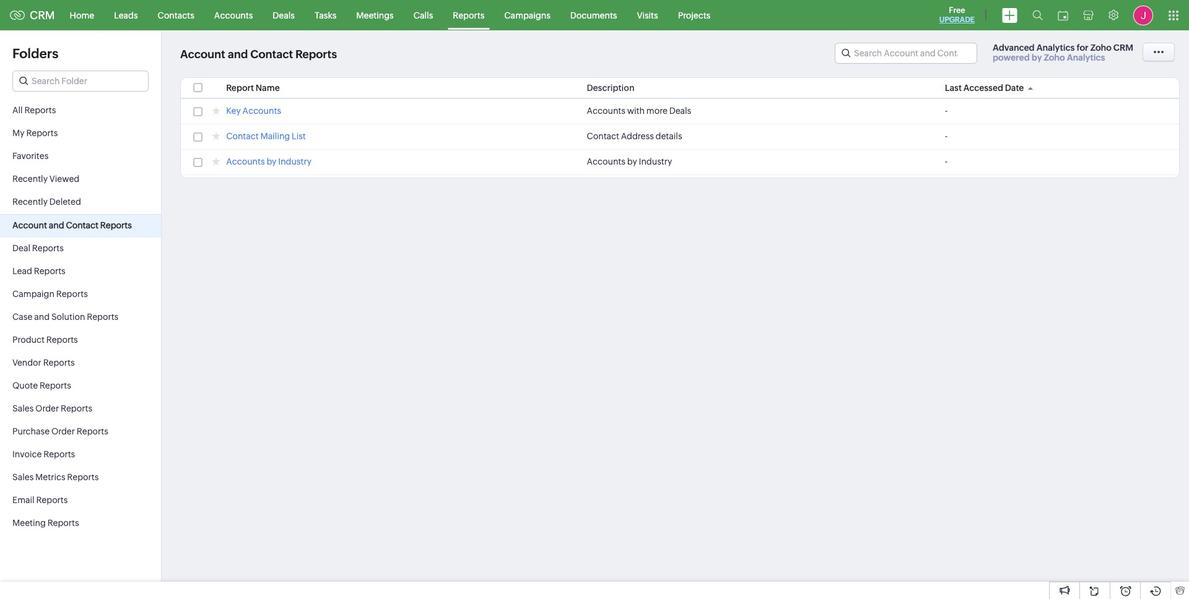 Task type: describe. For each thing, give the bounding box(es) containing it.
my reports
[[12, 128, 58, 138]]

analytics left for
[[1037, 43, 1075, 53]]

meeting
[[12, 518, 46, 528]]

mailing
[[260, 131, 290, 141]]

accessed
[[964, 83, 1003, 93]]

contact address details
[[587, 131, 682, 141]]

profile image
[[1133, 5, 1153, 25]]

0 horizontal spatial crm
[[30, 9, 55, 22]]

case and solution reports
[[12, 312, 118, 322]]

name
[[256, 83, 280, 93]]

free upgrade
[[939, 6, 975, 24]]

invoice reports link
[[0, 444, 161, 467]]

email reports
[[12, 496, 68, 505]]

reports right all
[[24, 105, 56, 115]]

for
[[1077, 43, 1089, 53]]

accounts link
[[204, 0, 263, 30]]

1 horizontal spatial zoho
[[1091, 43, 1112, 53]]

folders
[[12, 46, 58, 61]]

1 horizontal spatial by
[[627, 157, 637, 167]]

email
[[12, 496, 34, 505]]

sales metrics reports
[[12, 473, 99, 482]]

quote reports link
[[0, 375, 161, 398]]

reports up the campaign reports
[[34, 266, 65, 276]]

projects
[[678, 10, 711, 20]]

free
[[949, 6, 965, 15]]

details
[[656, 131, 682, 141]]

industry inside 'link'
[[278, 157, 312, 167]]

reports inside "link"
[[47, 518, 79, 528]]

calendar image
[[1058, 10, 1068, 20]]

reports up sales order reports
[[40, 381, 71, 391]]

contacts link
[[148, 0, 204, 30]]

contact down recently deleted link
[[66, 220, 98, 230]]

contact mailing list link
[[226, 131, 306, 143]]

meetings
[[356, 10, 394, 20]]

projects link
[[668, 0, 720, 30]]

create menu image
[[1002, 8, 1018, 23]]

1 horizontal spatial account and contact reports
[[180, 48, 337, 61]]

by inside advanced analytics for zoho crm powered by zoho analytics
[[1032, 53, 1042, 63]]

accounts down description at top
[[587, 106, 626, 116]]

campaigns link
[[494, 0, 560, 30]]

vendor reports
[[12, 358, 75, 368]]

reports down sales order reports link
[[77, 427, 108, 437]]

all reports link
[[0, 100, 161, 123]]

case and solution reports link
[[0, 307, 161, 330]]

home link
[[60, 0, 104, 30]]

calls link
[[404, 0, 443, 30]]

purchase order reports
[[12, 427, 108, 437]]

reports down product reports
[[43, 358, 75, 368]]

metrics
[[35, 473, 65, 482]]

0 horizontal spatial account and contact reports
[[12, 220, 132, 230]]

with
[[627, 106, 645, 116]]

0 horizontal spatial deals
[[273, 10, 295, 20]]

accounts down contact address details
[[587, 157, 626, 167]]

reports down metrics
[[36, 496, 68, 505]]

email reports link
[[0, 490, 161, 513]]

sales metrics reports link
[[0, 467, 161, 490]]

account and contact reports link
[[0, 215, 161, 238]]

case
[[12, 312, 32, 322]]

date
[[1005, 83, 1024, 93]]

sales order reports
[[12, 404, 92, 414]]

quote
[[12, 381, 38, 391]]

more
[[647, 106, 668, 116]]

product reports
[[12, 335, 78, 345]]

key accounts
[[226, 106, 281, 116]]

order for sales
[[35, 404, 59, 414]]

1 vertical spatial deals
[[669, 106, 691, 116]]

meetings link
[[346, 0, 404, 30]]

report name
[[226, 83, 280, 93]]

accounts left deals link
[[214, 10, 253, 20]]

recently deleted
[[12, 197, 81, 207]]

reports down the quote reports link
[[61, 404, 92, 414]]

my reports link
[[0, 123, 161, 146]]

quote reports
[[12, 381, 71, 391]]

accounts with more deals
[[587, 106, 691, 116]]

product
[[12, 335, 45, 345]]

- for accounts by industry
[[945, 157, 948, 167]]

viewed
[[49, 174, 79, 184]]

contact mailing list
[[226, 131, 306, 141]]

documents link
[[560, 0, 627, 30]]

search element
[[1025, 0, 1050, 30]]

lead reports
[[12, 266, 65, 276]]

campaign
[[12, 289, 54, 299]]

key accounts link
[[226, 106, 281, 118]]

all
[[12, 105, 23, 115]]

invoice
[[12, 450, 42, 460]]

recently for recently viewed
[[12, 174, 48, 184]]

deal reports link
[[0, 238, 161, 261]]

recently for recently deleted
[[12, 197, 48, 207]]

last accessed date
[[945, 83, 1024, 93]]

accounts inside 'link'
[[226, 157, 265, 167]]

last
[[945, 83, 962, 93]]

list
[[292, 131, 306, 141]]

visits link
[[627, 0, 668, 30]]

deal
[[12, 243, 30, 253]]

favorites link
[[0, 146, 161, 168]]



Task type: locate. For each thing, give the bounding box(es) containing it.
0 horizontal spatial industry
[[278, 157, 312, 167]]

1 horizontal spatial deals
[[669, 106, 691, 116]]

0 horizontal spatial account
[[12, 220, 47, 230]]

crm up folders
[[30, 9, 55, 22]]

1 horizontal spatial accounts by industry
[[587, 157, 672, 167]]

reports down email reports link
[[47, 518, 79, 528]]

sales for sales order reports
[[12, 404, 34, 414]]

order inside purchase order reports link
[[51, 427, 75, 437]]

by down contact address details
[[627, 157, 637, 167]]

favorites
[[12, 151, 49, 161]]

2 sales from the top
[[12, 473, 34, 482]]

sales order reports link
[[0, 398, 161, 421]]

1 accounts by industry from the left
[[226, 157, 312, 167]]

order for purchase
[[51, 427, 75, 437]]

0 vertical spatial account and contact reports
[[180, 48, 337, 61]]

vendor reports link
[[0, 352, 161, 375]]

1 - from the top
[[945, 106, 948, 116]]

and up 'report' at the top of the page
[[228, 48, 248, 61]]

0 horizontal spatial accounts by industry
[[226, 157, 312, 167]]

order down quote reports
[[35, 404, 59, 414]]

reports
[[453, 10, 485, 20], [295, 48, 337, 61], [24, 105, 56, 115], [26, 128, 58, 138], [100, 220, 132, 230], [32, 243, 64, 253], [34, 266, 65, 276], [56, 289, 88, 299], [87, 312, 118, 322], [46, 335, 78, 345], [43, 358, 75, 368], [40, 381, 71, 391], [61, 404, 92, 414], [77, 427, 108, 437], [43, 450, 75, 460], [67, 473, 99, 482], [36, 496, 68, 505], [47, 518, 79, 528]]

account
[[180, 48, 225, 61], [12, 220, 47, 230]]

deals left tasks
[[273, 10, 295, 20]]

and for account and contact reports link
[[49, 220, 64, 230]]

industry down details
[[639, 157, 672, 167]]

2 industry from the left
[[639, 157, 672, 167]]

contact up name
[[250, 48, 293, 61]]

1 recently from the top
[[12, 174, 48, 184]]

crm link
[[10, 9, 55, 22]]

by inside 'link'
[[267, 157, 277, 167]]

reports down the case and solution reports
[[46, 335, 78, 345]]

2 horizontal spatial by
[[1032, 53, 1042, 63]]

industry
[[278, 157, 312, 167], [639, 157, 672, 167]]

invoice reports
[[12, 450, 75, 460]]

3 - from the top
[[945, 157, 948, 167]]

leads
[[114, 10, 138, 20]]

zoho right for
[[1091, 43, 1112, 53]]

account up deal
[[12, 220, 47, 230]]

meeting reports
[[12, 518, 79, 528]]

1 vertical spatial -
[[945, 131, 948, 141]]

accounts by industry
[[226, 157, 312, 167], [587, 157, 672, 167]]

home
[[70, 10, 94, 20]]

contact down key accounts link
[[226, 131, 259, 141]]

crm down profile element
[[1114, 43, 1133, 53]]

0 horizontal spatial zoho
[[1044, 53, 1065, 63]]

1 vertical spatial recently
[[12, 197, 48, 207]]

crm
[[30, 9, 55, 22], [1114, 43, 1133, 53]]

1 sales from the top
[[12, 404, 34, 414]]

and for case and solution reports link
[[34, 312, 50, 322]]

campaign reports link
[[0, 284, 161, 307]]

0 vertical spatial deals
[[273, 10, 295, 20]]

advanced
[[993, 43, 1035, 53]]

tasks link
[[305, 0, 346, 30]]

address
[[621, 131, 654, 141]]

campaign reports
[[12, 289, 88, 299]]

0 vertical spatial -
[[945, 106, 948, 116]]

purchase order reports link
[[0, 421, 161, 444]]

0 vertical spatial sales
[[12, 404, 34, 414]]

2 accounts by industry from the left
[[587, 157, 672, 167]]

1 vertical spatial sales
[[12, 473, 34, 482]]

and down deleted
[[49, 220, 64, 230]]

purchase
[[12, 427, 50, 437]]

by right powered
[[1032, 53, 1042, 63]]

0 horizontal spatial by
[[267, 157, 277, 167]]

1 horizontal spatial crm
[[1114, 43, 1133, 53]]

product reports link
[[0, 330, 161, 352]]

advanced analytics for zoho crm powered by zoho analytics
[[993, 43, 1133, 63]]

1 vertical spatial and
[[49, 220, 64, 230]]

recently deleted link
[[0, 191, 161, 214]]

reports down recently deleted link
[[100, 220, 132, 230]]

order inside sales order reports link
[[35, 404, 59, 414]]

2 - from the top
[[945, 131, 948, 141]]

create menu element
[[995, 0, 1025, 30]]

accounts by industry link
[[226, 157, 312, 168]]

reports down campaign reports link
[[87, 312, 118, 322]]

account and contact reports down recently deleted link
[[12, 220, 132, 230]]

accounts by industry down contact address details
[[587, 157, 672, 167]]

order
[[35, 404, 59, 414], [51, 427, 75, 437]]

2 recently from the top
[[12, 197, 48, 207]]

reports link
[[443, 0, 494, 30]]

industry down list
[[278, 157, 312, 167]]

sales for sales metrics reports
[[12, 473, 34, 482]]

0 vertical spatial account
[[180, 48, 225, 61]]

account and contact reports up report name
[[180, 48, 337, 61]]

2 vertical spatial and
[[34, 312, 50, 322]]

1 horizontal spatial industry
[[639, 157, 672, 167]]

my
[[12, 128, 25, 138]]

1 horizontal spatial account
[[180, 48, 225, 61]]

powered
[[993, 53, 1030, 63]]

recently viewed link
[[0, 168, 161, 191]]

calls
[[414, 10, 433, 20]]

sales down quote
[[12, 404, 34, 414]]

- for contact address details
[[945, 131, 948, 141]]

recently down recently viewed
[[12, 197, 48, 207]]

1 industry from the left
[[278, 157, 312, 167]]

reports up lead reports
[[32, 243, 64, 253]]

tasks
[[315, 10, 337, 20]]

contact left address
[[587, 131, 619, 141]]

recently down favorites in the top of the page
[[12, 174, 48, 184]]

profile element
[[1126, 0, 1161, 30]]

0 vertical spatial order
[[35, 404, 59, 414]]

by
[[1032, 53, 1042, 63], [267, 157, 277, 167], [627, 157, 637, 167]]

0 vertical spatial crm
[[30, 9, 55, 22]]

lead reports link
[[0, 261, 161, 284]]

recently viewed
[[12, 174, 79, 184]]

-
[[945, 106, 948, 116], [945, 131, 948, 141], [945, 157, 948, 167]]

key
[[226, 106, 241, 116]]

sales
[[12, 404, 34, 414], [12, 473, 34, 482]]

2 vertical spatial -
[[945, 157, 948, 167]]

documents
[[570, 10, 617, 20]]

0 vertical spatial recently
[[12, 174, 48, 184]]

leads link
[[104, 0, 148, 30]]

accounts down name
[[243, 106, 281, 116]]

deleted
[[49, 197, 81, 207]]

deals right more
[[669, 106, 691, 116]]

lead
[[12, 266, 32, 276]]

account and contact reports
[[180, 48, 337, 61], [12, 220, 132, 230]]

solution
[[51, 312, 85, 322]]

reports up solution
[[56, 289, 88, 299]]

all reports
[[12, 105, 56, 115]]

campaigns
[[504, 10, 551, 20]]

- for accounts with more deals
[[945, 106, 948, 116]]

accounts down the contact mailing list link
[[226, 157, 265, 167]]

reports right my
[[26, 128, 58, 138]]

reports down tasks 'link'
[[295, 48, 337, 61]]

order down sales order reports
[[51, 427, 75, 437]]

1 vertical spatial crm
[[1114, 43, 1133, 53]]

and
[[228, 48, 248, 61], [49, 220, 64, 230], [34, 312, 50, 322]]

visits
[[637, 10, 658, 20]]

Search Account and Contact Reports text field
[[836, 43, 977, 63]]

1 vertical spatial order
[[51, 427, 75, 437]]

Search Folder text field
[[13, 71, 148, 91]]

1 vertical spatial account
[[12, 220, 47, 230]]

contact
[[250, 48, 293, 61], [226, 131, 259, 141], [587, 131, 619, 141], [66, 220, 98, 230]]

deal reports
[[12, 243, 64, 253]]

accounts
[[214, 10, 253, 20], [243, 106, 281, 116], [587, 106, 626, 116], [226, 157, 265, 167], [587, 157, 626, 167]]

zoho left for
[[1044, 53, 1065, 63]]

reports down purchase order reports
[[43, 450, 75, 460]]

recently
[[12, 174, 48, 184], [12, 197, 48, 207]]

search image
[[1033, 10, 1043, 20]]

reports down invoice reports link at the bottom of the page
[[67, 473, 99, 482]]

reports right calls
[[453, 10, 485, 20]]

deals link
[[263, 0, 305, 30]]

upgrade
[[939, 15, 975, 24]]

1 vertical spatial account and contact reports
[[12, 220, 132, 230]]

sales up email
[[12, 473, 34, 482]]

by down the contact mailing list link
[[267, 157, 277, 167]]

analytics down 'calendar' image
[[1067, 53, 1105, 63]]

0 vertical spatial and
[[228, 48, 248, 61]]

crm inside advanced analytics for zoho crm powered by zoho analytics
[[1114, 43, 1133, 53]]

vendor
[[12, 358, 41, 368]]

and right case
[[34, 312, 50, 322]]

contacts
[[158, 10, 194, 20]]

account down the contacts link
[[180, 48, 225, 61]]

description
[[587, 83, 635, 93]]

accounts by industry down the contact mailing list link
[[226, 157, 312, 167]]



Task type: vqa. For each thing, say whether or not it's contained in the screenshot.
Chagrin Falls
no



